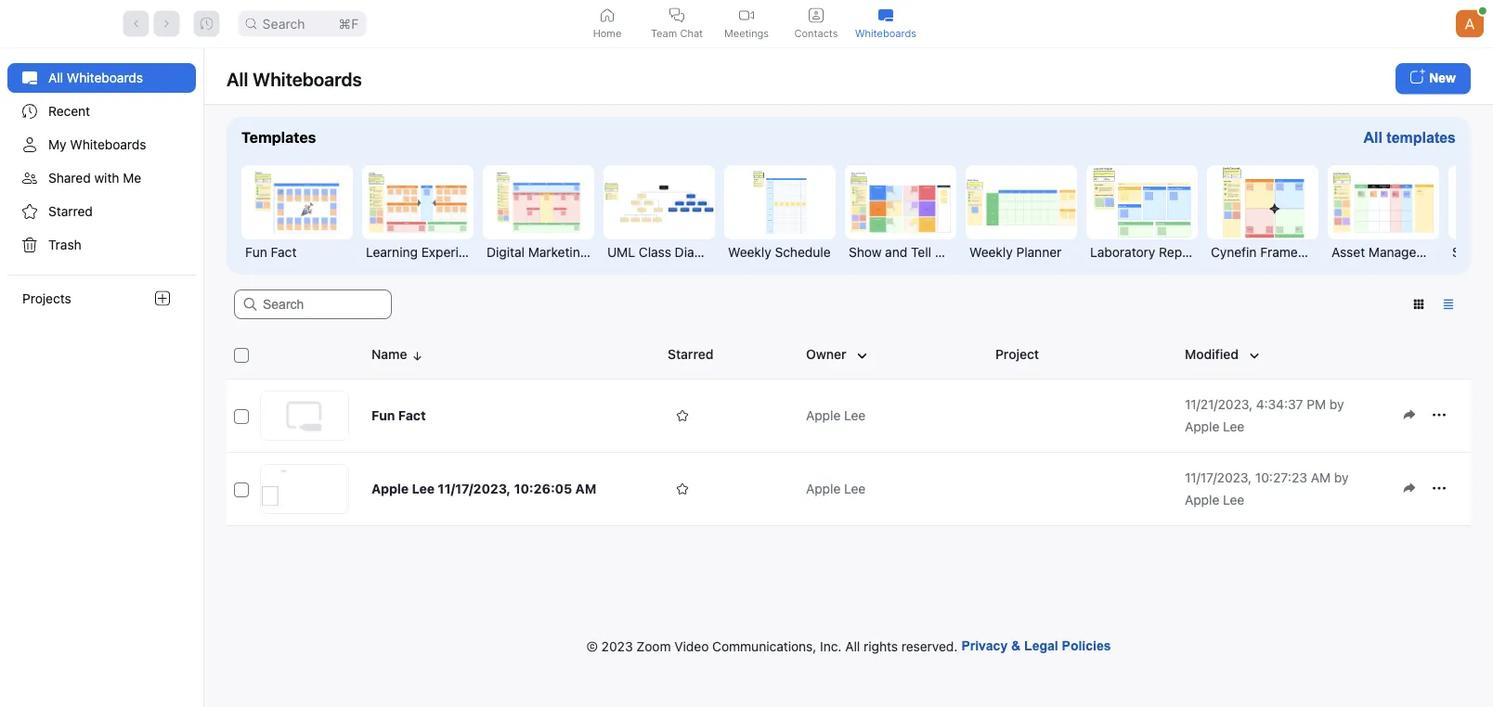 Task type: vqa. For each thing, say whether or not it's contained in the screenshot.
Schedule icon
no



Task type: locate. For each thing, give the bounding box(es) containing it.
avatar image
[[1456, 10, 1484, 38]]

online image
[[1480, 7, 1487, 15], [1480, 7, 1487, 15]]

tab list
[[573, 0, 921, 47]]

team chat button
[[642, 0, 712, 47]]

whiteboard small image
[[879, 8, 894, 23]]

video on image
[[739, 8, 754, 23]]

team
[[651, 27, 677, 39]]

search
[[262, 16, 305, 32]]

whiteboard small image
[[879, 8, 894, 23]]

video on image
[[739, 8, 754, 23]]

magnifier image
[[246, 18, 257, 29], [246, 18, 257, 29]]

home small image
[[600, 8, 615, 23]]

home button
[[573, 0, 642, 47]]

tab list containing home
[[573, 0, 921, 47]]



Task type: describe. For each thing, give the bounding box(es) containing it.
profile contact image
[[809, 8, 824, 23]]

whiteboards button
[[851, 0, 921, 47]]

⌘f
[[338, 16, 359, 32]]

meetings button
[[712, 0, 782, 47]]

team chat image
[[670, 8, 685, 23]]

team chat image
[[670, 8, 685, 23]]

meetings
[[724, 27, 769, 39]]

chat
[[680, 27, 703, 39]]

contacts button
[[782, 0, 851, 47]]

team chat
[[651, 27, 703, 39]]

profile contact image
[[809, 8, 824, 23]]

home
[[593, 27, 622, 39]]

contacts
[[795, 27, 838, 39]]

whiteboards
[[856, 27, 917, 39]]

home small image
[[600, 8, 615, 23]]



